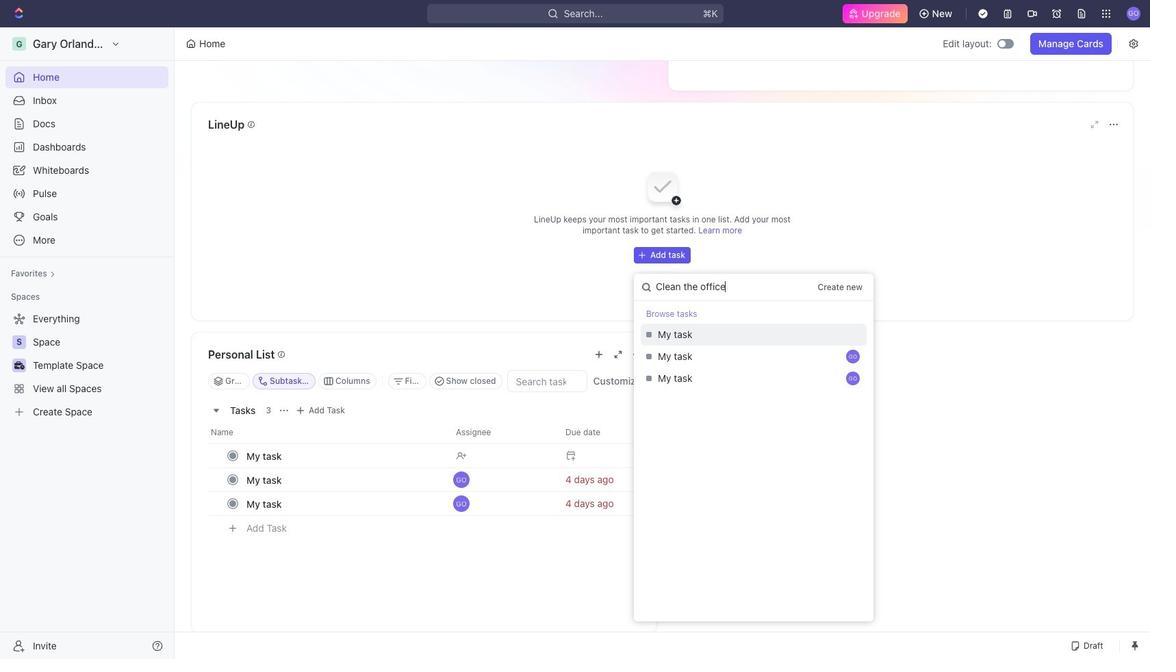 Task type: describe. For each thing, give the bounding box(es) containing it.
tree inside sidebar 'navigation'
[[5, 308, 168, 423]]



Task type: locate. For each thing, give the bounding box(es) containing it.
Search tasks... text field
[[508, 371, 586, 392]]

Search for task (or subtask) name, ID, or URL text field
[[634, 274, 812, 301]]

sidebar navigation
[[0, 27, 175, 659]]

tree
[[5, 308, 168, 423]]



Task type: vqa. For each thing, say whether or not it's contained in the screenshot.
in
no



